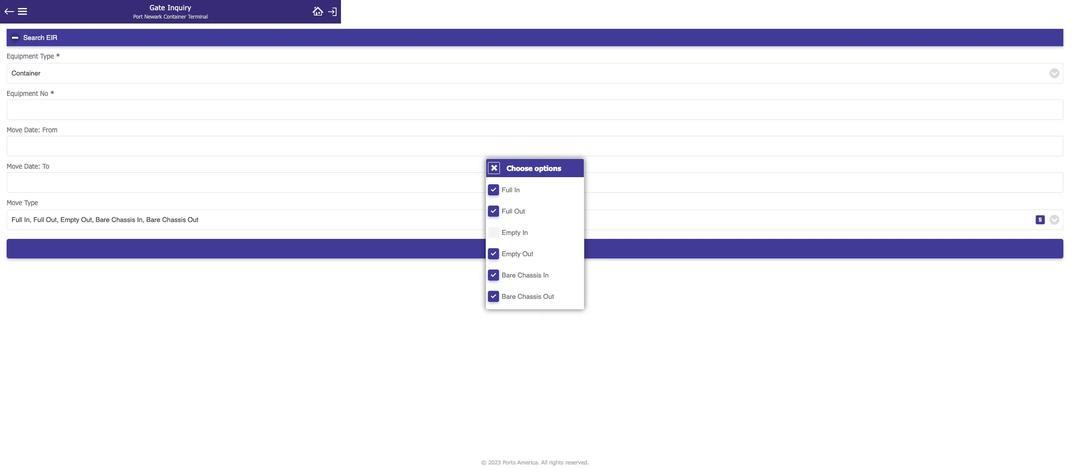 Task type: describe. For each thing, give the bounding box(es) containing it.
search
[[23, 34, 44, 41]]

2023
[[488, 458, 501, 466]]

gate
[[150, 3, 165, 12]]

choose options
[[507, 164, 561, 172]]

ports
[[503, 458, 516, 466]]

move date: from
[[7, 126, 57, 134]]

full for full out
[[502, 207, 513, 215]]

to
[[42, 162, 49, 170]]

full in, full out, empty out, bare chassis in, bare chassis out
[[12, 216, 198, 223]]

rights
[[549, 458, 564, 466]]

0 horizontal spatial container
[[12, 69, 40, 77]]

2 out, from the left
[[81, 216, 94, 223]]

* for equipment type *
[[56, 52, 60, 60]]

in for full in
[[514, 186, 520, 194]]

newark
[[144, 13, 162, 20]]

search eir link
[[7, 29, 1063, 46]]

full for full in
[[502, 186, 513, 194]]

full in link
[[486, 181, 584, 199]]

2 vertical spatial in
[[543, 271, 549, 279]]

terminal
[[188, 13, 208, 20]]

date: for from
[[24, 126, 40, 134]]

equipment for equipment no *
[[7, 89, 38, 97]]

list box containing full in
[[486, 181, 584, 305]]

* for equipment no *
[[50, 89, 55, 97]]

0 vertical spatial empty
[[60, 216, 79, 223]]

gate inquiry banner
[[0, 0, 341, 24]]

move type
[[7, 198, 38, 206]]

equipment no *
[[7, 89, 55, 97]]

from
[[42, 126, 57, 134]]

all
[[541, 458, 547, 466]]

© 2023 ports america. all rights reserved. footer
[[362, 456, 708, 468]]

options
[[535, 164, 561, 172]]

bare chassis out link
[[486, 288, 584, 305]]

empty out
[[502, 250, 533, 257]]

inquiry
[[168, 3, 191, 12]]



Task type: locate. For each thing, give the bounding box(es) containing it.
date: left from
[[24, 126, 40, 134]]

© 2023 ports america. all rights reserved.
[[481, 458, 589, 466]]

list box
[[486, 181, 584, 305]]

type
[[40, 52, 54, 60], [24, 198, 38, 206]]

in up the full out
[[514, 186, 520, 194]]

0 horizontal spatial in,
[[24, 216, 32, 223]]

None text field
[[14, 139, 1056, 154], [14, 175, 1056, 190], [14, 139, 1056, 154], [14, 175, 1056, 190]]

type down eir
[[40, 52, 54, 60]]

full out link
[[486, 203, 584, 220]]

move date: to
[[7, 162, 49, 170]]

empty out link
[[486, 245, 584, 263]]

move
[[7, 126, 22, 134], [7, 162, 22, 170], [7, 198, 22, 206]]

1 vertical spatial *
[[50, 89, 55, 97]]

0 horizontal spatial type
[[24, 198, 38, 206]]

container down inquiry on the top of the page
[[164, 13, 186, 20]]

2 vertical spatial move
[[7, 198, 22, 206]]

bare chassis in link
[[486, 267, 584, 284]]

out
[[514, 207, 525, 215], [188, 216, 198, 223], [523, 250, 533, 257], [543, 293, 554, 300]]

full for full in, full out, empty out, bare chassis in, bare chassis out
[[12, 216, 22, 223]]

empty in
[[502, 229, 528, 236]]

reserved.
[[565, 458, 589, 466]]

1 vertical spatial type
[[24, 198, 38, 206]]

1 horizontal spatial out,
[[81, 216, 94, 223]]

0 horizontal spatial in
[[514, 186, 520, 194]]

type for equipment
[[40, 52, 54, 60]]

equipment for equipment type *
[[7, 52, 38, 60]]

full
[[502, 186, 513, 194], [502, 207, 513, 215], [12, 216, 22, 223], [33, 216, 44, 223]]

0 vertical spatial *
[[56, 52, 60, 60]]

1 vertical spatial in
[[523, 229, 528, 236]]

1 horizontal spatial container
[[164, 13, 186, 20]]

full in
[[502, 186, 520, 194]]

gate inquiry port newark container terminal
[[133, 3, 208, 20]]

gate inquiry heading
[[102, 0, 239, 14]]

type down move date: to
[[24, 198, 38, 206]]

move for move date: to
[[7, 162, 22, 170]]

2 date: from the top
[[24, 162, 40, 170]]

1 horizontal spatial in
[[523, 229, 528, 236]]

container
[[164, 13, 186, 20], [12, 69, 40, 77]]

0 horizontal spatial out,
[[46, 216, 59, 223]]

1 horizontal spatial in,
[[137, 216, 144, 223]]

None text field
[[14, 103, 1056, 117]]

0 vertical spatial type
[[40, 52, 54, 60]]

move left to in the left top of the page
[[7, 162, 22, 170]]

date:
[[24, 126, 40, 134], [24, 162, 40, 170]]

search eir
[[23, 34, 57, 41]]

in down empty out link
[[543, 271, 549, 279]]

move left from
[[7, 126, 22, 134]]

2 horizontal spatial in
[[543, 271, 549, 279]]

equipment left no
[[7, 89, 38, 97]]

1 horizontal spatial type
[[40, 52, 54, 60]]

2 equipment from the top
[[7, 89, 38, 97]]

1 vertical spatial equipment
[[7, 89, 38, 97]]

0 vertical spatial equipment
[[7, 52, 38, 60]]

2 move from the top
[[7, 162, 22, 170]]

1 vertical spatial container
[[12, 69, 40, 77]]

* down eir
[[56, 52, 60, 60]]

in,
[[24, 216, 32, 223], [137, 216, 144, 223]]

in up empty out
[[523, 229, 528, 236]]

1 in, from the left
[[24, 216, 32, 223]]

type for move
[[24, 198, 38, 206]]

None button
[[7, 239, 1063, 258]]

bare
[[96, 216, 110, 223], [146, 216, 160, 223], [502, 271, 516, 279], [502, 293, 516, 300]]

america.
[[517, 458, 540, 466]]

3 move from the top
[[7, 198, 22, 206]]

in for empty in
[[523, 229, 528, 236]]

2 vertical spatial empty
[[502, 250, 521, 257]]

0 vertical spatial container
[[164, 13, 186, 20]]

1 move from the top
[[7, 126, 22, 134]]

1 equipment from the top
[[7, 52, 38, 60]]

empty in link
[[486, 224, 584, 241]]

©
[[481, 458, 487, 466]]

out,
[[46, 216, 59, 223], [81, 216, 94, 223]]

0 vertical spatial date:
[[24, 126, 40, 134]]

move for move date: from
[[7, 126, 22, 134]]

5
[[1039, 216, 1042, 223]]

bare chassis out
[[502, 293, 554, 300]]

equipment down search
[[7, 52, 38, 60]]

bare chassis in
[[502, 271, 549, 279]]

1 vertical spatial date:
[[24, 162, 40, 170]]

0 vertical spatial move
[[7, 126, 22, 134]]

equipment type *
[[7, 52, 60, 60]]

in
[[514, 186, 520, 194], [523, 229, 528, 236], [543, 271, 549, 279]]

container inside the gate inquiry port newark container terminal
[[164, 13, 186, 20]]

2 in, from the left
[[137, 216, 144, 223]]

1 horizontal spatial *
[[56, 52, 60, 60]]

empty
[[60, 216, 79, 223], [502, 229, 521, 236], [502, 250, 521, 257]]

chassis
[[111, 216, 135, 223], [162, 216, 186, 223], [518, 271, 541, 279], [518, 293, 541, 300]]

0 horizontal spatial *
[[50, 89, 55, 97]]

date: for to
[[24, 162, 40, 170]]

port
[[133, 13, 143, 20]]

move down move date: to
[[7, 198, 22, 206]]

date: left to in the left top of the page
[[24, 162, 40, 170]]

*
[[56, 52, 60, 60], [50, 89, 55, 97]]

empty for empty in
[[502, 229, 521, 236]]

* right no
[[50, 89, 55, 97]]

full out
[[502, 207, 525, 215]]

1 date: from the top
[[24, 126, 40, 134]]

empty for empty out
[[502, 250, 521, 257]]

1 out, from the left
[[46, 216, 59, 223]]

0 vertical spatial in
[[514, 186, 520, 194]]

1 vertical spatial empty
[[502, 229, 521, 236]]

choose
[[507, 164, 533, 172]]

1 vertical spatial move
[[7, 162, 22, 170]]

eir
[[46, 34, 57, 41]]

container down equipment type *
[[12, 69, 40, 77]]

move for move type
[[7, 198, 22, 206]]

equipment
[[7, 52, 38, 60], [7, 89, 38, 97]]

no
[[40, 89, 48, 97]]



Task type: vqa. For each thing, say whether or not it's contained in the screenshot.
Equipment related to Equipment No *
yes



